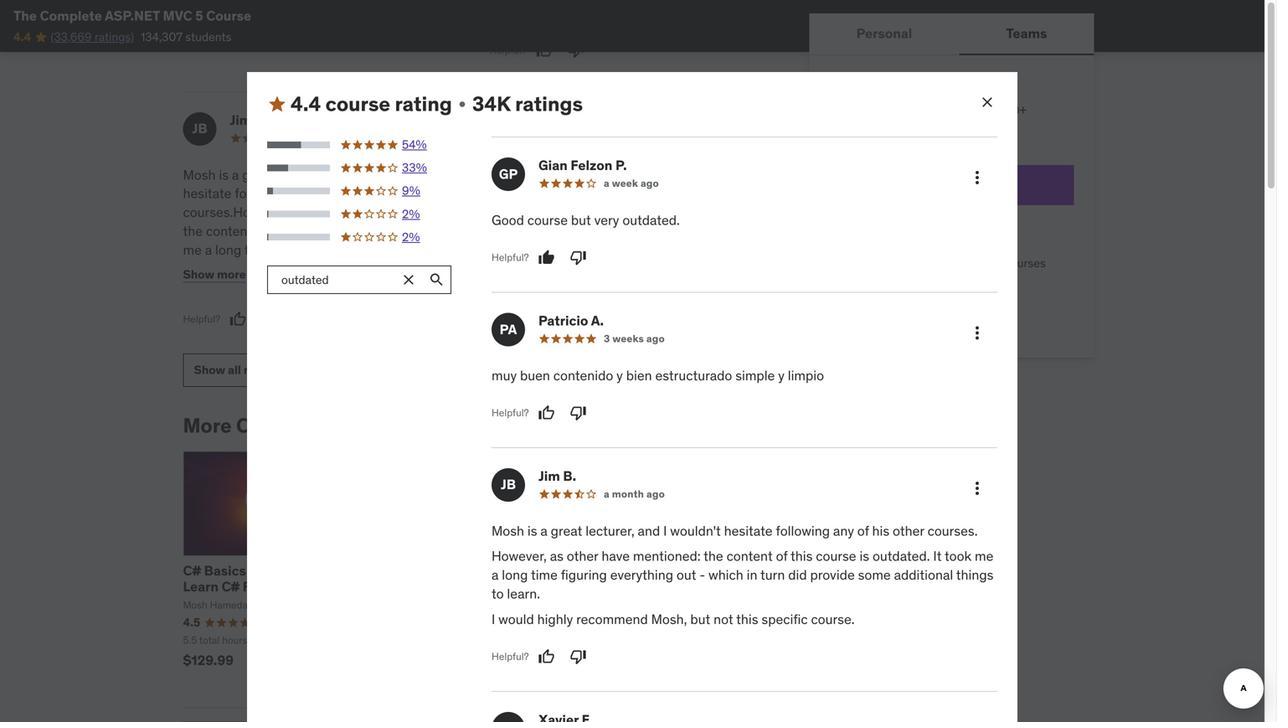 Task type: locate. For each thing, give the bounding box(es) containing it.
1 horizontal spatial provide
[[811, 566, 855, 584]]

helpful? for mark review by gian felzon p. as unhelpful icon
[[492, 251, 529, 264]]

outdated.
[[623, 212, 680, 229], [352, 222, 410, 240], [873, 548, 930, 565]]

courses right demand
[[1005, 255, 1046, 271]]

jim b.
[[230, 111, 268, 128], [539, 467, 577, 485]]

0 horizontal spatial course.
[[527, 166, 570, 183]]

1 vertical spatial learn.
[[507, 585, 540, 602]]

learn. inside "mosh is a great lecturer, and i wouldn't hesitate following any of his other courses. however, as other have mentioned: the content of this course is outdated. it took me a long time figuring everything out - which in turn did provide some additional things to learn. i would highly recommend mosh, but not this specific course."
[[507, 585, 540, 602]]

wouldn't inside "mosh is a great lecturer, and i wouldn't hesitate following any of his other courses. however, as other have mentioned: the content of this course is outdated. it took me a long time figuring everything out - which in turn did provide some additional things to learn. i would highly recommend mosh, but not this specific course."
[[671, 522, 721, 539]]

additional actions for review by jim b. image
[[968, 478, 988, 498]]

and inside c# intermediate: classes, interfaces and oop
[[451, 578, 475, 595]]

mentioned: inside "mosh is a great lecturer, and i wouldn't hesitate following any of his other courses. however, as other have mentioned: the content of this course is outdated. it took me a long time figuring everything out - which in turn did provide some additional things to learn. i would highly recommend mosh, but not this specific course."
[[633, 548, 701, 565]]

c#
[[183, 562, 201, 579], [383, 562, 401, 579], [583, 562, 601, 579], [222, 578, 240, 595]]

time up show more
[[244, 241, 271, 258]]

0 horizontal spatial took
[[424, 222, 451, 240]]

things inside "mosh is a great lecturer, and i wouldn't hesitate following any of his other courses. however, as other have mentioned: the content of this course is outdated. it took me a long time figuring everything out - which in turn did provide some additional things to learn. i would highly recommend mosh, but not this specific course."
[[957, 566, 994, 584]]

time up highly
[[531, 566, 558, 584]]

time inside "mosh is a great lecturer, and i wouldn't hesitate following any of his other courses. however, as other have mentioned: the content of this course is outdated. it took me a long time figuring everything out - which in turn did provide some additional things to learn. i would highly recommend mosh, but not this specific course."
[[531, 566, 558, 584]]

mosh hamedani
[[183, 599, 256, 612]]

to up core
[[604, 185, 616, 202]]

jb
[[192, 120, 207, 137], [501, 476, 516, 493]]

0 horizontal spatial which
[[422, 241, 457, 258]]

0 vertical spatial by
[[319, 413, 342, 438]]

0 horizontal spatial have
[[343, 204, 372, 221]]

month up 33% button
[[303, 131, 336, 144]]

took down the additional actions for review by jim b. image
[[945, 548, 972, 565]]

2 horizontal spatial i
[[664, 522, 667, 539]]

but left it
[[716, 166, 736, 183]]

recommend
[[577, 611, 648, 628]]

figuring
[[274, 241, 321, 258], [561, 566, 607, 584]]

this down the mosh is a great lecturer, and i wouldn't hesitate following any of his other courses.
[[270, 222, 292, 240]]

0 horizontal spatial in
[[183, 260, 194, 277]]

c# left intermediate: on the left bottom
[[383, 562, 401, 579]]

2%
[[402, 206, 420, 221], [402, 229, 420, 245]]

jim down mark review by patricio a. as helpful image
[[539, 467, 560, 485]]

everything inside however, as other have mentioned: the content of this course is outdated. it took me a long time figuring everything out - which in turn did provide some additional things to learn.
[[324, 241, 387, 258]]

a inside however, as other have mentioned: the content of this course is outdated. it took me a long time figuring everything out - which in turn did provide some additional things to learn.
[[205, 241, 212, 258]]

mentioned: inside however, as other have mentioned: the content of this course is outdated. it took me a long time figuring everything out - which in turn did provide some additional things to learn.
[[375, 204, 442, 221]]

1 horizontal spatial any
[[834, 522, 855, 539]]

0 vertical spatial a month ago
[[295, 131, 356, 144]]

hesitate for mosh is a great lecturer, and i wouldn't hesitate following any of his other courses. however, as other have mentioned: the content of this course is outdated. it took me a long time figuring everything out - which in turn did provide some additional things to learn. i would highly recommend mosh, but not this specific course.
[[724, 522, 773, 539]]

courses. up show more
[[183, 204, 233, 221]]

a
[[573, 166, 581, 183]]

y
[[617, 367, 623, 384], [779, 367, 785, 384]]

i inside the mosh is a great lecturer, and i wouldn't hesitate following any of his other courses.
[[355, 166, 359, 183]]

0 vertical spatial everything
[[324, 241, 387, 258]]

undo mark review by gian felzon p. as helpful image right 5
[[230, 23, 246, 40]]

c# advanced topics: prepare for technical interviews
[[583, 562, 768, 595]]

show for show more
[[183, 267, 215, 282]]

by right "fundamentals"
[[337, 578, 352, 595]]

did inside however, as other have mentioned: the content of this course is outdated. it took me a long time figuring everything out - which in turn did provide some additional things to learn.
[[225, 260, 243, 277]]

0 vertical spatial jim
[[230, 111, 252, 128]]

lecturer, inside "mosh is a great lecturer, and i wouldn't hesitate following any of his other courses. however, as other have mentioned: the content of this course is outdated. it took me a long time figuring everything out - which in turn did provide some additional things to learn. i would highly recommend mosh, but not this specific course."
[[586, 522, 635, 539]]

lecturer, inside the mosh is a great lecturer, and i wouldn't hesitate following any of his other courses.
[[277, 166, 326, 183]]

have inside however, as other have mentioned: the content of this course is outdated. it took me a long time figuring everything out - which in turn did provide some additional things to learn.
[[343, 204, 372, 221]]

for up learn
[[661, 166, 678, 183]]

1 vertical spatial have
[[602, 548, 630, 565]]

1 horizontal spatial following
[[776, 522, 830, 539]]

helpful? left mark review by jim b. as helpful image
[[492, 650, 529, 663]]

courses. down the additional actions for review by jim b. image
[[928, 522, 978, 539]]

dialog
[[247, 72, 1018, 722]]

&
[[935, 255, 942, 271]]

1 horizontal spatial mentioned:
[[633, 548, 701, 565]]

0 vertical spatial have
[[343, 204, 372, 221]]

me left on
[[490, 185, 508, 202]]

courses. for mosh is a great lecturer, and i wouldn't hesitate following any of his other courses. however, as other have mentioned: the content of this course is outdated. it took me a long time figuring everything out - which in turn did provide some additional things to learn. i would highly recommend mosh, but not this specific course.
[[928, 522, 978, 539]]

however, up show more
[[233, 204, 288, 221]]

0 horizontal spatial jb
[[192, 120, 207, 137]]

figuring up recommend
[[561, 566, 607, 584]]

me down the additional actions for review by jim b. image
[[975, 548, 994, 565]]

the down 2023
[[683, 185, 703, 202]]

and up advanced
[[638, 522, 660, 539]]

1 horizontal spatial wouldn't
[[671, 522, 721, 539]]

for inside the subscribe to this course and 25,000+ top‑rated udemy courses for your organization.
[[966, 119, 981, 134]]

other inside however, as other have mentioned: the content of this course is outdated. it took me a long time figuring everything out - which in turn did provide some additional things to learn.
[[308, 204, 340, 221]]

as right classes,
[[550, 548, 564, 565]]

1 vertical spatial additional
[[894, 566, 954, 584]]

helpful? for mark review by patricio a. as unhelpful icon
[[490, 43, 527, 56]]

good course but very outdated.
[[492, 212, 680, 229]]

mark review by xavier f. as unhelpful image
[[568, 241, 585, 258]]

me up show more
[[183, 241, 202, 258]]

mentioned: up interviews
[[633, 548, 701, 565]]

0 horizontal spatial outdated.
[[352, 222, 410, 240]]

6 months ago
[[602, 131, 669, 144]]

0 vertical spatial did
[[225, 260, 243, 277]]

0 vertical spatial some
[[294, 260, 327, 277]]

dialog containing 4.4 course rating
[[247, 72, 1018, 722]]

more down 2023
[[706, 185, 737, 202]]

hamedani up hours
[[210, 599, 256, 612]]

to up would
[[492, 585, 504, 602]]

34k
[[472, 91, 511, 117]]

estructurado
[[656, 367, 733, 384]]

1 vertical spatial turn
[[761, 566, 785, 584]]

0 horizontal spatial however,
[[233, 204, 288, 221]]

0 horizontal spatial any
[[292, 185, 313, 202]]

1 vertical spatial the
[[183, 222, 203, 240]]

try
[[888, 176, 907, 193]]

1 horizontal spatial jb
[[501, 476, 516, 493]]

y left bien
[[617, 367, 623, 384]]

and left close modal image
[[959, 103, 978, 118]]

by right the courses
[[319, 413, 342, 438]]

more up mark review by jim b. as helpful icon
[[217, 267, 246, 282]]

for left the your
[[966, 119, 981, 134]]

figuring up search reviews text field
[[274, 241, 321, 258]]

0 horizontal spatial did
[[225, 260, 243, 277]]

ago for great course. a bit outdated for 2023 but it set me on a good path to then learn the more modern asp.net core
[[651, 131, 669, 144]]

in inside "mosh is a great lecturer, and i wouldn't hesitate following any of his other courses. however, as other have mentioned: the content of this course is outdated. it took me a long time figuring everything out - which in turn did provide some additional things to learn. i would highly recommend mosh, but not this specific course."
[[747, 566, 758, 584]]

the inside "mosh is a great lecturer, and i wouldn't hesitate following any of his other courses. however, as other have mentioned: the content of this course is outdated. it took me a long time figuring everything out - which in turn did provide some additional things to learn. i would highly recommend mosh, but not this specific course."
[[704, 548, 724, 565]]

1 horizontal spatial more
[[706, 185, 737, 202]]

additional inside however, as other have mentioned: the content of this course is outdated. it took me a long time figuring everything out - which in turn did provide some additional things to learn.
[[331, 260, 390, 277]]

0 vertical spatial out
[[390, 241, 410, 258]]

xf
[[498, 120, 515, 137]]

not
[[714, 611, 734, 628]]

b. down mark review by patricio a. as unhelpful image
[[563, 467, 577, 485]]

0 horizontal spatial things
[[393, 260, 430, 277]]

1 horizontal spatial additional
[[894, 566, 954, 584]]

1 horizontal spatial content
[[727, 548, 773, 565]]

courses
[[236, 413, 315, 438]]

however, inside however, as other have mentioned: the content of this course is outdated. it took me a long time figuring everything out - which in turn did provide some additional things to learn.
[[233, 204, 288, 221]]

for inside c# advanced topics: prepare for technical interviews
[[583, 578, 601, 595]]

other inside the mosh is a great lecturer, and i wouldn't hesitate following any of his other courses.
[[352, 185, 383, 202]]

additional actions for review by patricio a. image
[[968, 323, 988, 343]]

4.4 inside 'dialog'
[[291, 91, 321, 117]]

0 horizontal spatial more
[[217, 267, 246, 282]]

a month ago up 33% button
[[295, 131, 356, 144]]

1 horizontal spatial things
[[957, 566, 994, 584]]

long up show more
[[215, 241, 241, 258]]

integrations
[[932, 315, 995, 330]]

0 horizontal spatial 4.4
[[13, 29, 31, 44]]

lecturer, for mosh is a great lecturer, and i wouldn't hesitate following any of his other courses. however, as other have mentioned: the content of this course is outdated. it took me a long time figuring everything out - which in turn did provide some additional things to learn. i would highly recommend mosh, but not this specific course.
[[586, 522, 635, 539]]

buen
[[520, 367, 550, 384]]

to right subscribe
[[885, 103, 896, 118]]

i down 54% button
[[355, 166, 359, 183]]

pa
[[500, 321, 517, 338]]

4.5
[[183, 615, 200, 630], [583, 615, 600, 630]]

0 horizontal spatial long
[[215, 241, 241, 258]]

to right "clear input" image
[[433, 260, 445, 277]]

1 vertical spatial courses.
[[928, 522, 978, 539]]

1 vertical spatial course.
[[811, 611, 855, 628]]

4.4 for 4.4
[[13, 29, 31, 44]]

1 vertical spatial provide
[[811, 566, 855, 584]]

a.
[[591, 312, 604, 329]]

courses. inside "mosh is a great lecturer, and i wouldn't hesitate following any of his other courses. however, as other have mentioned: the content of this course is outdated. it took me a long time figuring everything out - which in turn did provide some additional things to learn. i would highly recommend mosh, but not this specific course."
[[928, 522, 978, 539]]

contenido
[[554, 367, 614, 384]]

fundamentals
[[243, 578, 334, 595]]

mosh for mosh is a great lecturer, and i wouldn't hesitate following any of his other courses. however, as other have mentioned: the content of this course is outdated. it took me a long time figuring everything out - which in turn did provide some additional things to learn. i would highly recommend mosh, but not this specific course.
[[492, 522, 524, 539]]

mosh inside the mosh is a great lecturer, and i wouldn't hesitate following any of his other courses.
[[183, 166, 216, 183]]

undo mark review by gian felzon p. as helpful image
[[230, 23, 246, 40], [538, 249, 555, 266]]

his inside the mosh is a great lecturer, and i wouldn't hesitate following any of his other courses.
[[331, 185, 349, 202]]

i for mosh is a great lecturer, and i wouldn't hesitate following any of his other courses. however, as other have mentioned: the content of this course is outdated. it took me a long time figuring everything out - which in turn did provide some additional things to learn. i would highly recommend mosh, but not this specific course.
[[664, 522, 667, 539]]

ago
[[338, 131, 356, 144], [651, 131, 669, 144], [641, 177, 659, 190], [647, 332, 665, 345], [647, 487, 665, 500]]

prepare
[[718, 562, 768, 579]]

mark review by xavier f. as helpful image
[[536, 241, 553, 258]]

0 horizontal spatial as
[[292, 204, 305, 221]]

content up interviews
[[727, 548, 773, 565]]

c# advanced topics: prepare for technical interviews link
[[583, 562, 768, 595]]

wouldn't up topics:
[[671, 522, 721, 539]]

but inside great course. a bit outdated for 2023 but it set me on a good path to then learn the more modern asp.net core
[[716, 166, 736, 183]]

helpful? left mark review by xavier f. as helpful 'icon'
[[492, 251, 529, 264]]

more
[[183, 413, 232, 438]]

1 2% button from the top
[[267, 206, 452, 222]]

b. up the mosh is a great lecturer, and i wouldn't hesitate following any of his other courses.
[[255, 111, 268, 128]]

a
[[295, 131, 301, 144], [232, 166, 239, 183], [604, 177, 610, 190], [530, 185, 537, 202], [205, 241, 212, 258], [604, 487, 610, 500], [541, 522, 548, 539], [492, 566, 499, 584]]

wouldn't
[[362, 166, 412, 183], [671, 522, 721, 539]]

total
[[199, 634, 220, 647]]

udemy
[[883, 119, 920, 134], [910, 176, 955, 193]]

took inside however, as other have mentioned: the content of this course is outdated. it took me a long time figuring everything out - which in turn did provide some additional things to learn.
[[424, 222, 451, 240]]

1 vertical spatial i
[[664, 522, 667, 539]]

which
[[422, 241, 457, 258], [709, 566, 744, 584]]

4.5 right highly
[[583, 615, 600, 630]]

more
[[706, 185, 737, 202], [217, 267, 246, 282]]

2 4.5 from the left
[[583, 615, 600, 630]]

helpful? left mark review by patricio a. as helpful icon on the left top of page
[[490, 43, 527, 56]]

1 vertical spatial hamedani
[[210, 599, 256, 612]]

great inside the mosh is a great lecturer, and i wouldn't hesitate following any of his other courses.
[[242, 166, 274, 183]]

1 vertical spatial some
[[858, 566, 891, 584]]

course.
[[527, 166, 570, 183], [811, 611, 855, 628]]

long
[[215, 241, 241, 258], [502, 566, 528, 584]]

additional actions for review by gian felzon p. image
[[968, 168, 988, 188]]

0 vertical spatial -
[[413, 241, 419, 258]]

21848 reviews element
[[666, 616, 702, 630]]

undo mark review by gian felzon p. as helpful image left "mark review by xavier f. as unhelpful" icon
[[538, 249, 555, 266]]

0 vertical spatial 2%
[[402, 206, 420, 221]]

1 horizontal spatial b.
[[563, 467, 577, 485]]

1 vertical spatial as
[[550, 548, 564, 565]]

muy buen contenido y bien estructurado simple y limpio
[[492, 367, 825, 384]]

for right the basics on the bottom left of page
[[249, 562, 267, 579]]

wouldn't for mosh is a great lecturer, and i wouldn't hesitate following any of his other courses.
[[362, 166, 412, 183]]

out up "clear input" image
[[390, 241, 410, 258]]

clear input image
[[400, 271, 417, 288]]

34k ratings
[[472, 91, 583, 117]]

25,000+ up the your
[[981, 103, 1027, 118]]

for inside the c# basics for beginners: learn c# fundamentals by coding
[[249, 562, 267, 579]]

0 horizontal spatial his
[[331, 185, 349, 202]]

took
[[424, 222, 451, 240], [945, 548, 972, 565]]

but
[[716, 166, 736, 183], [571, 212, 591, 229], [691, 611, 711, 628]]

0 vertical spatial figuring
[[274, 241, 321, 258]]

$89.99
[[583, 652, 628, 669]]

1 vertical spatial hesitate
[[724, 522, 773, 539]]

c# left the basics on the bottom left of page
[[183, 562, 201, 579]]

1 vertical spatial jb
[[501, 476, 516, 493]]

helpful? down good
[[490, 243, 527, 256]]

this right prepare
[[791, 548, 813, 565]]

c# intermediate: classes, interfaces and oop
[[383, 562, 547, 595]]

a month ago up advanced
[[604, 487, 665, 500]]

1 horizontal spatial which
[[709, 566, 744, 584]]

course
[[326, 91, 391, 117], [921, 103, 956, 118], [528, 212, 568, 229], [295, 222, 336, 240], [816, 548, 857, 565]]

25,000+ up learning
[[857, 255, 903, 271]]

0 vertical spatial content
[[206, 222, 252, 240]]

the up interviews
[[704, 548, 724, 565]]

mosh for mosh hamedani
[[183, 599, 208, 612]]

c# for c# advanced topics: prepare for technical interviews
[[583, 562, 601, 579]]

4.5 up 5.5
[[183, 615, 200, 630]]

mark review by patricio a. as helpful image
[[536, 42, 553, 58]]

1 vertical spatial did
[[789, 566, 807, 584]]

a inside the mosh is a great lecturer, and i wouldn't hesitate following any of his other courses.
[[232, 166, 239, 183]]

month
[[303, 131, 336, 144], [612, 487, 644, 500]]

1 vertical spatial took
[[945, 548, 972, 565]]

the inside however, as other have mentioned: the content of this course is outdated. it took me a long time figuring everything out - which in turn did provide some additional things to learn.
[[183, 222, 203, 240]]

is
[[219, 166, 229, 183], [339, 222, 349, 240], [528, 522, 537, 539], [860, 548, 870, 565]]

his inside "mosh is a great lecturer, and i wouldn't hesitate following any of his other courses. however, as other have mentioned: the content of this course is outdated. it took me a long time figuring everything out - which in turn did provide some additional things to learn. i would highly recommend mosh, but not this specific course."
[[873, 522, 890, 539]]

courses. inside the mosh is a great lecturer, and i wouldn't hesitate following any of his other courses.
[[183, 204, 233, 221]]

have down 9% button
[[343, 204, 372, 221]]

2% up "clear input" image
[[402, 229, 420, 245]]

did up specific
[[789, 566, 807, 584]]

the
[[683, 185, 703, 202], [183, 222, 203, 240], [704, 548, 724, 565]]

0 horizontal spatial courses.
[[183, 204, 233, 221]]

out up mosh,
[[677, 566, 697, 584]]

wouldn't down 54% button
[[362, 166, 412, 183]]

0 horizontal spatial undo mark review by gian felzon p. as helpful image
[[230, 23, 246, 40]]

1 vertical spatial -
[[700, 566, 706, 584]]

1 horizontal spatial a month ago
[[604, 487, 665, 500]]

any inside the mosh is a great lecturer, and i wouldn't hesitate following any of his other courses.
[[292, 185, 313, 202]]

mosh inside "mosh is a great lecturer, and i wouldn't hesitate following any of his other courses. however, as other have mentioned: the content of this course is outdated. it took me a long time figuring everything out - which in turn did provide some additional things to learn. i would highly recommend mosh, but not this specific course."
[[492, 522, 524, 539]]

udemy up "organization."
[[883, 119, 920, 134]]

time inside however, as other have mentioned: the content of this course is outdated. it took me a long time figuring everything out - which in turn did provide some additional things to learn.
[[244, 241, 271, 258]]

lecturer,
[[277, 166, 326, 183], [586, 522, 635, 539]]

0 vertical spatial the
[[683, 185, 703, 202]]

month up advanced
[[612, 487, 644, 500]]

following inside the mosh is a great lecturer, and i wouldn't hesitate following any of his other courses.
[[235, 185, 289, 202]]

specific
[[762, 611, 808, 628]]

i left would
[[492, 611, 495, 628]]

course. up good
[[527, 166, 570, 183]]

1 horizontal spatial some
[[858, 566, 891, 584]]

9% button
[[267, 183, 452, 199]]

more inside great course. a bit outdated for 2023 but it set me on a good path to then learn the more modern asp.net core
[[706, 185, 737, 202]]

content
[[206, 222, 252, 240], [727, 548, 773, 565]]

0 horizontal spatial month
[[303, 131, 336, 144]]

helpful? left mark review by jim b. as helpful icon
[[183, 312, 220, 325]]

i for mosh is a great lecturer, and i wouldn't hesitate following any of his other courses.
[[355, 166, 359, 183]]

4.4 right medium icon
[[291, 91, 321, 117]]

0 vertical spatial 2% button
[[267, 206, 452, 222]]

2 vertical spatial i
[[492, 611, 495, 628]]

hamedani down muy
[[403, 413, 500, 438]]

did up mark review by jim b. as helpful icon
[[225, 260, 243, 277]]

0 vertical spatial courses
[[922, 119, 964, 134]]

out
[[390, 241, 410, 258], [677, 566, 697, 584]]

and inside the subscribe to this course and 25,000+ top‑rated udemy courses for your organization.
[[959, 103, 978, 118]]

show
[[183, 267, 215, 282], [194, 362, 225, 377]]

jim
[[230, 111, 252, 128], [539, 467, 560, 485]]

0 vertical spatial long
[[215, 241, 241, 258]]

mentioned: down 9%
[[375, 204, 442, 221]]

which up not
[[709, 566, 744, 584]]

1 vertical spatial any
[[834, 522, 855, 539]]

mvc
[[163, 7, 192, 24]]

1 horizontal spatial jim b.
[[539, 467, 577, 485]]

helpful? left mark review by patricio a. as helpful image
[[492, 406, 529, 419]]

jim left medium icon
[[230, 111, 252, 128]]

top‑rated
[[830, 119, 880, 134]]

have up 'technical'
[[602, 548, 630, 565]]

me inside "mosh is a great lecturer, and i wouldn't hesitate following any of his other courses. however, as other have mentioned: the content of this course is outdated. it took me a long time figuring everything out - which in turn did provide some additional things to learn. i would highly recommend mosh, but not this specific course."
[[975, 548, 994, 565]]

any for mosh is a great lecturer, and i wouldn't hesitate following any of his other courses.
[[292, 185, 313, 202]]

and left oop
[[451, 578, 475, 595]]

0 vertical spatial following
[[235, 185, 289, 202]]

1 vertical spatial wouldn't
[[671, 522, 721, 539]]

course
[[206, 7, 251, 24]]

but left very
[[571, 212, 591, 229]]

0 horizontal spatial everything
[[324, 241, 387, 258]]

25,000+
[[981, 103, 1027, 118], [857, 255, 903, 271]]

things inside however, as other have mentioned: the content of this course is outdated. it took me a long time figuring everything out - which in turn did provide some additional things to learn.
[[393, 260, 430, 277]]

1 horizontal spatial as
[[550, 548, 564, 565]]

his for mosh is a great lecturer, and i wouldn't hesitate following any of his other courses. however, as other have mentioned: the content of this course is outdated. it took me a long time figuring everything out - which in turn did provide some additional things to learn. i would highly recommend mosh, but not this specific course.
[[873, 522, 890, 539]]

which up submit search "image"
[[422, 241, 457, 258]]

content up show more
[[206, 222, 252, 240]]

course inside "mosh is a great lecturer, and i wouldn't hesitate following any of his other courses. however, as other have mentioned: the content of this course is outdated. it took me a long time figuring everything out - which in turn did provide some additional things to learn. i would highly recommend mosh, but not this specific course."
[[816, 548, 857, 565]]

0 vertical spatial course.
[[527, 166, 570, 183]]

hesitate up show more
[[183, 185, 232, 202]]

2% down 9%
[[402, 206, 420, 221]]

y left limpio
[[779, 367, 785, 384]]

1 horizontal spatial did
[[789, 566, 807, 584]]

0 horizontal spatial 25,000+
[[857, 255, 903, 271]]

hesitate up prepare
[[724, 522, 773, 539]]

show all reviews
[[194, 362, 287, 377]]

2 horizontal spatial but
[[716, 166, 736, 183]]

2% button
[[267, 206, 452, 222], [267, 229, 452, 245]]

tab list
[[810, 13, 1095, 55]]

great for mosh is a great lecturer, and i wouldn't hesitate following any of his other courses. however, as other have mentioned: the content of this course is outdated. it took me a long time figuring everything out - which in turn did provide some additional things to learn. i would highly recommend mosh, but not this specific course.
[[551, 522, 583, 539]]

1 horizontal spatial 25,000+
[[981, 103, 1027, 118]]

0 vertical spatial in
[[183, 260, 194, 277]]

hesitate inside "mosh is a great lecturer, and i wouldn't hesitate following any of his other courses. however, as other have mentioned: the content of this course is outdated. it took me a long time figuring everything out - which in turn did provide some additional things to learn. i would highly recommend mosh, but not this specific course."
[[724, 522, 773, 539]]

course. right specific
[[811, 611, 855, 628]]

medium image
[[267, 94, 287, 114]]

0 horizontal spatial time
[[244, 241, 271, 258]]

0 vertical spatial any
[[292, 185, 313, 202]]

mark review by jim b. as helpful image
[[538, 648, 555, 665]]

courses left the your
[[922, 119, 964, 134]]

i up c# advanced topics: prepare for technical interviews link
[[664, 522, 667, 539]]

great for mosh is a great lecturer, and i wouldn't hesitate following any of his other courses.
[[242, 166, 274, 183]]

1 horizontal spatial everything
[[611, 566, 674, 584]]

me
[[490, 185, 508, 202], [183, 241, 202, 258], [975, 548, 994, 565]]

to inside "mosh is a great lecturer, and i wouldn't hesitate following any of his other courses. however, as other have mentioned: the content of this course is outdated. it took me a long time figuring everything out - which in turn did provide some additional things to learn. i would highly recommend mosh, but not this specific course."
[[492, 585, 504, 602]]

subscribe to this course and 25,000+ top‑rated udemy courses for your organization.
[[830, 103, 1027, 151]]

wouldn't inside the mosh is a great lecturer, and i wouldn't hesitate following any of his other courses.
[[362, 166, 412, 183]]

2 y from the left
[[779, 367, 785, 384]]

which inside "mosh is a great lecturer, and i wouldn't hesitate following any of his other courses. however, as other have mentioned: the content of this course is outdated. it took me a long time figuring everything out - which in turn did provide some additional things to learn. i would highly recommend mosh, but not this specific course."
[[709, 566, 744, 584]]

0 horizontal spatial provide
[[247, 260, 291, 277]]

this right subscribe
[[898, 103, 918, 118]]

5.5 total hours $129.99
[[183, 634, 247, 669]]

long up would
[[502, 566, 528, 584]]

as down 9% button
[[292, 204, 305, 221]]

2 horizontal spatial the
[[704, 548, 724, 565]]

good
[[540, 185, 571, 202]]

sso
[[857, 315, 880, 330]]

0 horizontal spatial mentioned:
[[375, 204, 442, 221]]

following for mosh is a great lecturer, and i wouldn't hesitate following any of his other courses. however, as other have mentioned: the content of this course is outdated. it took me a long time figuring everything out - which in turn did provide some additional things to learn. i would highly recommend mosh, but not this specific course.
[[776, 522, 830, 539]]

1 vertical spatial month
[[612, 487, 644, 500]]

however, up oop
[[492, 548, 547, 565]]

additional
[[331, 260, 390, 277], [894, 566, 954, 584]]

subscribe
[[830, 103, 883, 118]]

course inside however, as other have mentioned: the content of this course is outdated. it took me a long time figuring everything out - which in turn did provide some additional things to learn.
[[295, 222, 336, 240]]

0 horizontal spatial content
[[206, 222, 252, 240]]

is inside the mosh is a great lecturer, and i wouldn't hesitate following any of his other courses.
[[219, 166, 229, 183]]

organization.
[[830, 135, 897, 151]]

4.4 down the
[[13, 29, 31, 44]]

but left not
[[691, 611, 711, 628]]

mosh for mosh is a great lecturer, and i wouldn't hesitate following any of his other courses.
[[183, 166, 216, 183]]

33%
[[402, 160, 427, 175]]

1 4.5 from the left
[[183, 615, 200, 630]]

c# inside c# advanced topics: prepare for technical interviews
[[583, 562, 601, 579]]

udemy right try at the top right of the page
[[910, 176, 955, 193]]

the up show more
[[183, 222, 203, 240]]

and down 54% button
[[329, 166, 352, 183]]

c# left advanced
[[583, 562, 601, 579]]

1 horizontal spatial me
[[490, 185, 508, 202]]

me inside great course. a bit outdated for 2023 but it set me on a good path to then learn the more modern asp.net core
[[490, 185, 508, 202]]

muy
[[492, 367, 517, 384]]

lecturer, up advanced
[[586, 522, 635, 539]]

0 vertical spatial 25,000+
[[981, 103, 1027, 118]]

134,307
[[141, 29, 183, 44]]

week
[[612, 177, 638, 190]]

topics:
[[670, 562, 715, 579]]

hesitate inside the mosh is a great lecturer, and i wouldn't hesitate following any of his other courses.
[[183, 185, 232, 202]]

0 horizontal spatial turn
[[197, 260, 221, 277]]

(35,235)
[[466, 616, 503, 629]]



Task type: describe. For each thing, give the bounding box(es) containing it.
xavier f.
[[537, 111, 590, 128]]

a month ago inside 'dialog'
[[604, 487, 665, 500]]

simple
[[736, 367, 775, 384]]

classes,
[[494, 562, 547, 579]]

jb inside 'dialog'
[[501, 476, 516, 493]]

c# basics for beginners: learn c# fundamentals by coding link
[[183, 562, 366, 611]]

(21,848)
[[666, 616, 702, 629]]

good
[[492, 212, 524, 229]]

content inside "mosh is a great lecturer, and i wouldn't hesitate following any of his other courses. however, as other have mentioned: the content of this course is outdated. it took me a long time figuring everything out - which in turn did provide some additional things to learn. i would highly recommend mosh, but not this specific course."
[[727, 548, 773, 565]]

by inside the c# basics for beginners: learn c# fundamentals by coding
[[337, 578, 352, 595]]

long inside however, as other have mentioned: the content of this course is outdated. it took me a long time figuring everything out - which in turn did provide some additional things to learn.
[[215, 241, 241, 258]]

this right not
[[737, 611, 759, 628]]

which inside however, as other have mentioned: the content of this course is outdated. it took me a long time figuring everything out - which in turn did provide some additional things to learn.
[[422, 241, 457, 258]]

gian
[[539, 157, 568, 174]]

courses inside the subscribe to this course and 25,000+ top‑rated udemy courses for your organization.
[[922, 119, 964, 134]]

course. inside "mosh is a great lecturer, and i wouldn't hesitate following any of his other courses. however, as other have mentioned: the content of this course is outdated. it took me a long time figuring everything out - which in turn did provide some additional things to learn. i would highly recommend mosh, but not this specific course."
[[811, 611, 855, 628]]

demand
[[960, 255, 1002, 271]]

learn. inside however, as other have mentioned: the content of this course is outdated. it took me a long time figuring everything out - which in turn did provide some additional things to learn.
[[183, 279, 216, 296]]

25,000+ inside the subscribe to this course and 25,000+ top‑rated udemy courses for your organization.
[[981, 103, 1027, 118]]

path
[[574, 185, 601, 202]]

c# up mosh hamedani at the left bottom
[[222, 578, 240, 595]]

some inside "mosh is a great lecturer, and i wouldn't hesitate following any of his other courses. however, as other have mentioned: the content of this course is outdated. it took me a long time figuring everything out - which in turn did provide some additional things to learn. i would highly recommend mosh, but not this specific course."
[[858, 566, 891, 584]]

as inside "mosh is a great lecturer, and i wouldn't hesitate following any of his other courses. however, as other have mentioned: the content of this course is outdated. it took me a long time figuring everything out - which in turn did provide some additional things to learn. i would highly recommend mosh, but not this specific course."
[[550, 548, 564, 565]]

his for mosh is a great lecturer, and i wouldn't hesitate following any of his other courses.
[[331, 185, 349, 202]]

mark review by patricio a. as unhelpful image
[[570, 405, 587, 421]]

helpful? for mark review by jim b. as unhelpful icon
[[492, 650, 529, 663]]

hesitate for mosh is a great lecturer, and i wouldn't hesitate following any of his other courses.
[[183, 185, 232, 202]]

1 2% from the top
[[402, 206, 420, 221]]

everything inside "mosh is a great lecturer, and i wouldn't hesitate following any of his other courses. however, as other have mentioned: the content of this course is outdated. it took me a long time figuring everything out - which in turn did provide some additional things to learn. i would highly recommend mosh, but not this specific course."
[[611, 566, 674, 584]]

$129.99
[[183, 652, 234, 669]]

me inside however, as other have mentioned: the content of this course is outdated. it took me a long time figuring everything out - which in turn did provide some additional things to learn.
[[183, 241, 202, 258]]

9%
[[402, 183, 421, 198]]

in-
[[945, 255, 960, 271]]

to inside the subscribe to this course and 25,000+ top‑rated udemy courses for your organization.
[[885, 103, 896, 118]]

ago for muy buen contenido y bien estructurado simple y limpio
[[647, 332, 665, 345]]

did inside "mosh is a great lecturer, and i wouldn't hesitate following any of his other courses. however, as other have mentioned: the content of this course is outdated. it took me a long time figuring everything out - which in turn did provide some additional things to learn. i would highly recommend mosh, but not this specific course."
[[789, 566, 807, 584]]

content inside however, as other have mentioned: the content of this course is outdated. it took me a long time figuring everything out - which in turn did provide some additional things to learn.
[[206, 222, 252, 240]]

show for show all reviews
[[194, 362, 225, 377]]

turn inside however, as other have mentioned: the content of this course is outdated. it took me a long time figuring everything out - which in turn did provide some additional things to learn.
[[197, 260, 221, 277]]

tools
[[975, 285, 1001, 300]]

some inside however, as other have mentioned: the content of this course is outdated. it took me a long time figuring everything out - which in turn did provide some additional things to learn.
[[294, 260, 327, 277]]

the inside great course. a bit outdated for 2023 but it set me on a good path to then learn the more modern asp.net core
[[683, 185, 703, 202]]

asp.net
[[105, 7, 160, 24]]

long inside "mosh is a great lecturer, and i wouldn't hesitate following any of his other courses. however, as other have mentioned: the content of this course is outdated. it took me a long time figuring everything out - which in turn did provide some additional things to learn. i would highly recommend mosh, but not this specific course."
[[502, 566, 528, 584]]

p.
[[616, 157, 627, 174]]

patricio a.
[[539, 312, 604, 329]]

tab list containing personal
[[810, 13, 1095, 55]]

0 horizontal spatial but
[[571, 212, 591, 229]]

course. inside great course. a bit outdated for 2023 but it set me on a good path to then learn the more modern asp.net core
[[527, 166, 570, 183]]

in inside however, as other have mentioned: the content of this course is outdated. it took me a long time figuring everything out - which in turn did provide some additional things to learn.
[[183, 260, 194, 277]]

1 horizontal spatial outdated.
[[623, 212, 680, 229]]

asp.net
[[539, 204, 583, 221]]

1 vertical spatial undo mark review by gian felzon p. as helpful image
[[538, 249, 555, 266]]

(33,669
[[51, 29, 92, 44]]

more inside button
[[217, 267, 246, 282]]

is inside however, as other have mentioned: the content of this course is outdated. it took me a long time figuring everything out - which in turn did provide some additional things to learn.
[[339, 222, 349, 240]]

have inside "mosh is a great lecturer, and i wouldn't hesitate following any of his other courses. however, as other have mentioned: the content of this course is outdated. it took me a long time figuring everything out - which in turn did provide some additional things to learn. i would highly recommend mosh, but not this specific course."
[[602, 548, 630, 565]]

reviews
[[244, 362, 287, 377]]

figuring inside however, as other have mentioned: the content of this course is outdated. it took me a long time figuring everything out - which in turn did provide some additional things to learn.
[[274, 241, 321, 258]]

provide inside however, as other have mentioned: the content of this course is outdated. it took me a long time figuring everything out - which in turn did provide some additional things to learn.
[[247, 260, 291, 277]]

33% button
[[267, 160, 452, 176]]

students
[[186, 29, 232, 44]]

ratings
[[515, 91, 583, 117]]

3 weeks ago
[[604, 332, 665, 345]]

5.5
[[183, 634, 197, 647]]

jim b. inside 'dialog'
[[539, 467, 577, 485]]

1 horizontal spatial hamedani
[[403, 413, 500, 438]]

0 vertical spatial b.
[[255, 111, 268, 128]]

lms
[[905, 315, 929, 330]]

as inside however, as other have mentioned: the content of this course is outdated. it took me a long time figuring everything out - which in turn did provide some additional things to learn.
[[292, 204, 305, 221]]

then
[[619, 185, 647, 202]]

1 horizontal spatial month
[[612, 487, 644, 500]]

turn inside "mosh is a great lecturer, and i wouldn't hesitate following any of his other courses. however, as other have mentioned: the content of this course is outdated. it took me a long time figuring everything out - which in turn did provide some additional things to learn. i would highly recommend mosh, but not this specific course."
[[761, 566, 785, 584]]

2 2% from the top
[[402, 229, 420, 245]]

took inside "mosh is a great lecturer, and i wouldn't hesitate following any of his other courses. however, as other have mentioned: the content of this course is outdated. it took me a long time figuring everything out - which in turn did provide some additional things to learn. i would highly recommend mosh, but not this specific course."
[[945, 548, 972, 565]]

on
[[512, 185, 527, 202]]

c# intermediate: classes, interfaces and oop link
[[383, 562, 547, 595]]

this inside however, as other have mentioned: the content of this course is outdated. it took me a long time figuring everything out - which in turn did provide some additional things to learn.
[[270, 222, 292, 240]]

a week ago
[[604, 177, 659, 190]]

udemy inside the subscribe to this course and 25,000+ top‑rated udemy courses for your organization.
[[883, 119, 920, 134]]

35235 reviews element
[[466, 616, 503, 630]]

teams
[[1007, 25, 1048, 42]]

- inside "mosh is a great lecturer, and i wouldn't hesitate following any of his other courses. however, as other have mentioned: the content of this course is outdated. it took me a long time figuring everything out - which in turn did provide some additional things to learn. i would highly recommend mosh, but not this specific course."
[[700, 566, 706, 584]]

core
[[587, 204, 613, 221]]

0 vertical spatial month
[[303, 131, 336, 144]]

limpio
[[788, 367, 825, 384]]

b. inside 'dialog'
[[563, 467, 577, 485]]

1 horizontal spatial jim
[[539, 467, 560, 485]]

c# basics for beginners: learn c# fundamentals by coding
[[183, 562, 352, 611]]

f.
[[580, 111, 590, 128]]

54% button
[[267, 137, 452, 153]]

modern
[[490, 204, 536, 221]]

it inside however, as other have mentioned: the content of this course is outdated. it took me a long time figuring everything out - which in turn did provide some additional things to learn.
[[413, 222, 421, 240]]

1 vertical spatial courses
[[1005, 255, 1046, 271]]

mark review by jim b. as helpful image
[[230, 311, 246, 327]]

coding
[[183, 594, 229, 611]]

xsmall image
[[830, 285, 843, 301]]

felzon
[[571, 157, 613, 174]]

it inside "mosh is a great lecturer, and i wouldn't hesitate following any of his other courses. however, as other have mentioned: the content of this course is outdated. it took me a long time figuring everything out - which in turn did provide some additional things to learn. i would highly recommend mosh, but not this specific course."
[[934, 548, 942, 565]]

of inside the mosh is a great lecturer, and i wouldn't hesitate following any of his other courses.
[[316, 185, 328, 202]]

to inside however, as other have mentioned: the content of this course is outdated. it took me a long time figuring everything out - which in turn did provide some additional things to learn.
[[433, 260, 445, 277]]

submit search image
[[429, 271, 445, 288]]

ago for good course but very outdated.
[[641, 177, 659, 190]]

learn
[[650, 185, 680, 202]]

1 vertical spatial udemy
[[910, 176, 955, 193]]

4.4 course rating
[[291, 91, 452, 117]]

helpful? down 5
[[183, 25, 220, 38]]

out inside "mosh is a great lecturer, and i wouldn't hesitate following any of his other courses. however, as other have mentioned: the content of this course is outdated. it took me a long time figuring everything out - which in turn did provide some additional things to learn. i would highly recommend mosh, but not this specific course."
[[677, 566, 697, 584]]

learning
[[857, 285, 903, 300]]

0 horizontal spatial jim
[[230, 111, 252, 128]]

provide inside "mosh is a great lecturer, and i wouldn't hesitate following any of his other courses. however, as other have mentioned: the content of this course is outdated. it took me a long time figuring everything out - which in turn did provide some additional things to learn. i would highly recommend mosh, but not this specific course."
[[811, 566, 855, 584]]

and inside the mosh is a great lecturer, and i wouldn't hesitate following any of his other courses.
[[329, 166, 352, 183]]

outdated. inside however, as other have mentioned: the content of this course is outdated. it took me a long time figuring everything out - which in turn did provide some additional things to learn.
[[352, 222, 410, 240]]

close modal image
[[979, 94, 996, 111]]

show more button
[[183, 258, 246, 291]]

lecturer, for mosh is a great lecturer, and i wouldn't hesitate following any of his other courses.
[[277, 166, 326, 183]]

interfaces
[[383, 578, 448, 595]]

great
[[490, 166, 523, 183]]

technical
[[604, 578, 664, 595]]

mark review by patricio a. as unhelpful image
[[568, 42, 585, 58]]

months
[[611, 131, 648, 144]]

for inside great course. a bit outdated for 2023 but it set me on a good path to then learn the more modern asp.net core
[[661, 166, 678, 183]]

helpful? for mark review by patricio a. as unhelpful image
[[492, 406, 529, 419]]

ratings)
[[95, 29, 134, 44]]

highly
[[538, 611, 573, 628]]

2 2% button from the top
[[267, 229, 452, 245]]

basics
[[204, 562, 246, 579]]

show all reviews button
[[183, 353, 298, 387]]

any for mosh is a great lecturer, and i wouldn't hesitate following any of his other courses. however, as other have mentioned: the content of this course is outdated. it took me a long time figuring everything out - which in turn did provide some additional things to learn. i would highly recommend mosh, but not this specific course.
[[834, 522, 855, 539]]

the complete asp.net mvc 5 course
[[13, 7, 251, 24]]

134,307 students
[[141, 29, 232, 44]]

mark review by jim b. as unhelpful image
[[570, 648, 587, 665]]

mark review by gian felzon p. as unhelpful image
[[570, 249, 587, 266]]

c# for c# intermediate: classes, interfaces and oop
[[383, 562, 401, 579]]

- inside however, as other have mentioned: the content of this course is outdated. it took me a long time figuring everything out - which in turn did provide some additional things to learn.
[[413, 241, 419, 258]]

additional inside "mosh is a great lecturer, and i wouldn't hesitate following any of his other courses. however, as other have mentioned: the content of this course is outdated. it took me a long time figuring everything out - which in turn did provide some additional things to learn. i would highly recommend mosh, but not this specific course."
[[894, 566, 954, 584]]

weeks
[[613, 332, 644, 345]]

0 horizontal spatial jim b.
[[230, 111, 268, 128]]

and right sso
[[883, 315, 903, 330]]

teams button
[[960, 13, 1095, 54]]

mosh hamedani link
[[347, 413, 500, 438]]

xavier
[[537, 111, 577, 128]]

1 vertical spatial 25,000+
[[857, 255, 903, 271]]

0 vertical spatial undo mark review by gian felzon p. as helpful image
[[230, 23, 246, 40]]

bit
[[585, 166, 600, 183]]

54%
[[402, 137, 427, 152]]

gian felzon p.
[[539, 157, 627, 174]]

out inside however, as other have mentioned: the content of this course is outdated. it took me a long time figuring everything out - which in turn did provide some additional things to learn.
[[390, 241, 410, 258]]

0 horizontal spatial hamedani
[[210, 599, 256, 612]]

interviews
[[667, 578, 734, 595]]

2023
[[681, 166, 713, 183]]

4.4 for 4.4 course rating
[[291, 91, 321, 117]]

mosh,
[[652, 611, 687, 628]]

it
[[739, 166, 747, 183]]

3
[[604, 332, 610, 345]]

1 y from the left
[[617, 367, 623, 384]]

however, as other have mentioned: the content of this course is outdated. it took me a long time figuring everything out - which in turn did provide some additional things to learn.
[[183, 204, 457, 296]]

6
[[602, 131, 608, 144]]

learning engagement tools
[[857, 285, 1001, 300]]

outdated. inside "mosh is a great lecturer, and i wouldn't hesitate following any of his other courses. however, as other have mentioned: the content of this course is outdated. it took me a long time figuring everything out - which in turn did provide some additional things to learn. i would highly recommend mosh, but not this specific course."
[[873, 548, 930, 565]]

rating
[[395, 91, 452, 117]]

courses. for mosh is a great lecturer, and i wouldn't hesitate following any of his other courses.
[[183, 204, 233, 221]]

oop
[[478, 578, 507, 595]]

this inside the subscribe to this course and 25,000+ top‑rated udemy courses for your organization.
[[898, 103, 918, 118]]

a inside great course. a bit outdated for 2023 but it set me on a good path to then learn the more modern asp.net core
[[530, 185, 537, 202]]

wouldn't for mosh is a great lecturer, and i wouldn't hesitate following any of his other courses. however, as other have mentioned: the content of this course is outdated. it took me a long time figuring everything out - which in turn did provide some additional things to learn. i would highly recommend mosh, but not this specific course.
[[671, 522, 721, 539]]

5
[[195, 7, 203, 24]]

following for mosh is a great lecturer, and i wouldn't hesitate following any of his other courses.
[[235, 185, 289, 202]]

xsmall image
[[456, 98, 469, 111]]

0 horizontal spatial a month ago
[[295, 131, 356, 144]]

Search reviews text field
[[267, 266, 395, 294]]

complete
[[40, 7, 102, 24]]

and inside "mosh is a great lecturer, and i wouldn't hesitate following any of his other courses. however, as other have mentioned: the content of this course is outdated. it took me a long time figuring everything out - which in turn did provide some additional things to learn. i would highly recommend mosh, but not this specific course."
[[638, 522, 660, 539]]

however, inside "mosh is a great lecturer, and i wouldn't hesitate following any of his other courses. however, as other have mentioned: the content of this course is outdated. it took me a long time figuring everything out - which in turn did provide some additional things to learn. i would highly recommend mosh, but not this specific course."
[[492, 548, 547, 565]]

course inside the subscribe to this course and 25,000+ top‑rated udemy courses for your organization.
[[921, 103, 956, 118]]

all
[[228, 362, 241, 377]]

but inside "mosh is a great lecturer, and i wouldn't hesitate following any of his other courses. however, as other have mentioned: the content of this course is outdated. it took me a long time figuring everything out - which in turn did provide some additional things to learn. i would highly recommend mosh, but not this specific course."
[[691, 611, 711, 628]]

figuring inside "mosh is a great lecturer, and i wouldn't hesitate following any of his other courses. however, as other have mentioned: the content of this course is outdated. it took me a long time figuring everything out - which in turn did provide some additional things to learn. i would highly recommend mosh, but not this specific course."
[[561, 566, 607, 584]]

great course. a bit outdated for 2023 but it set me on a good path to then learn the more modern asp.net core
[[490, 166, 769, 221]]

mark review by patricio a. as helpful image
[[538, 405, 555, 421]]

to inside great course. a bit outdated for 2023 but it set me on a good path to then learn the more modern asp.net core
[[604, 185, 616, 202]]

hours
[[222, 634, 247, 647]]

helpful? for "mark review by xavier f. as unhelpful" icon
[[490, 243, 527, 256]]

c# for c# basics for beginners: learn c# fundamentals by coding
[[183, 562, 201, 579]]

of inside however, as other have mentioned: the content of this course is outdated. it took me a long time figuring everything out - which in turn did provide some additional things to learn.
[[255, 222, 267, 240]]



Task type: vqa. For each thing, say whether or not it's contained in the screenshot.
Turn
yes



